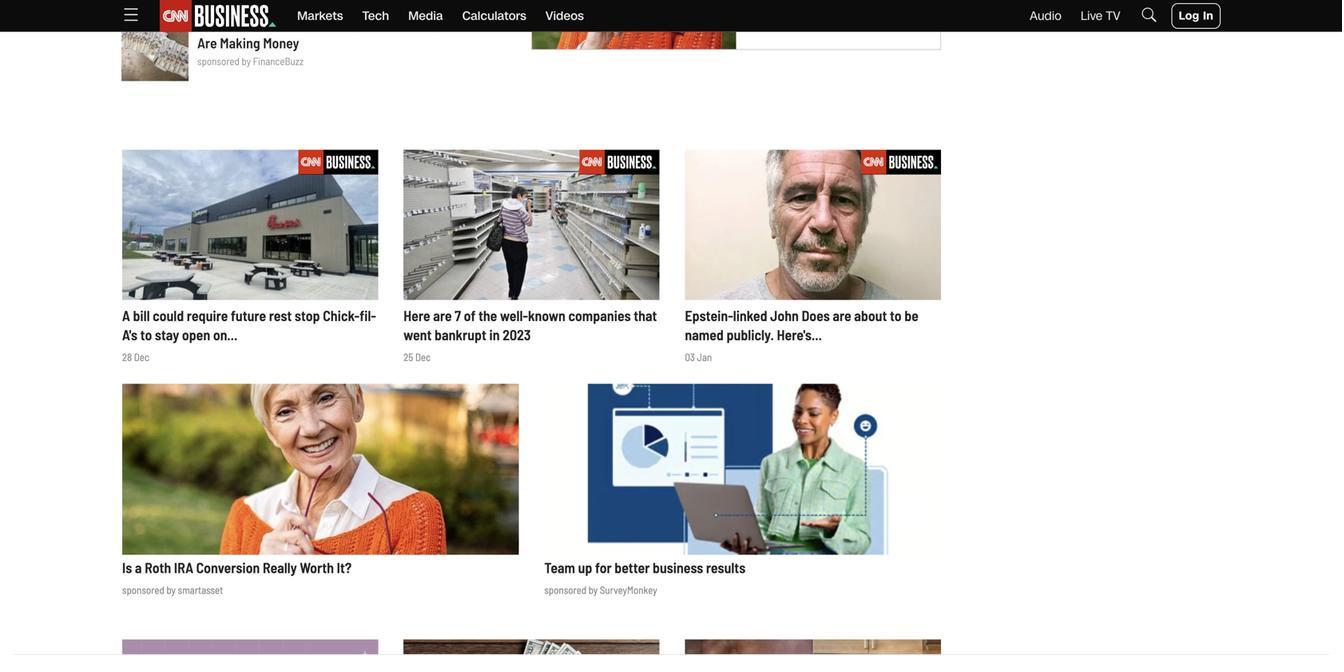 Task type: locate. For each thing, give the bounding box(es) containing it.
tech
[[362, 8, 389, 24]]

markets
[[297, 8, 343, 24]]

calculators link
[[462, 0, 526, 32]]

markets link
[[297, 0, 343, 32]]

media link
[[408, 0, 443, 32]]

tech link
[[362, 0, 389, 32]]

search icon image
[[1140, 5, 1159, 24]]



Task type: vqa. For each thing, say whether or not it's contained in the screenshot.
THE SEARCH ICON
yes



Task type: describe. For each thing, give the bounding box(es) containing it.
log
[[1179, 8, 1199, 24]]

open menu icon image
[[121, 5, 141, 24]]

live tv link
[[1081, 8, 1121, 24]]

media
[[408, 8, 443, 24]]

in
[[1203, 8, 1213, 24]]

live tv
[[1081, 8, 1121, 24]]

calculators
[[462, 8, 526, 24]]

audio link
[[1030, 8, 1062, 24]]

tv
[[1106, 8, 1121, 24]]

videos
[[546, 8, 584, 24]]

live
[[1081, 8, 1103, 24]]

videos link
[[546, 0, 584, 32]]

log in link
[[1172, 3, 1221, 29]]

log in
[[1179, 8, 1213, 24]]

audio
[[1030, 8, 1062, 24]]



